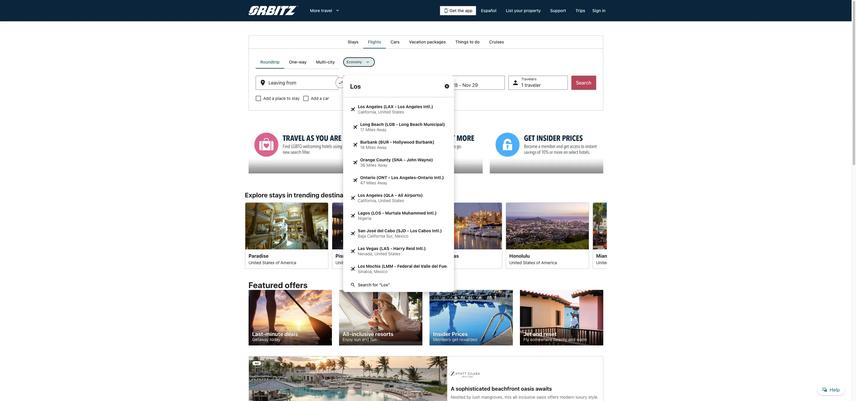 Task type: vqa. For each thing, say whether or not it's contained in the screenshot.


Task type: describe. For each thing, give the bounding box(es) containing it.
vacation packages link
[[404, 35, 451, 48]]

featured
[[248, 280, 283, 290]]

offers
[[285, 280, 308, 290]]

17
[[360, 127, 364, 132]]

multi-city link
[[311, 56, 340, 69]]

members
[[433, 337, 451, 342]]

"los"
[[379, 282, 390, 287]]

- inside san josé del cabo (sjd - los cabos intl.) baja california sur, mexico
[[407, 228, 409, 233]]

roundtrip
[[260, 59, 280, 64]]

vacation
[[409, 39, 426, 44]]

sign in
[[592, 8, 606, 13]]

flights
[[368, 39, 381, 44]]

harry
[[393, 246, 405, 251]]

2 horizontal spatial del
[[432, 264, 438, 269]]

a for car
[[320, 96, 322, 101]]

sun
[[354, 337, 361, 342]]

support
[[550, 8, 566, 13]]

cars link
[[386, 35, 404, 48]]

in inside featured offers main content
[[287, 191, 292, 199]]

economy button
[[343, 57, 375, 67]]

small image for orange county (sna - john wayne)
[[353, 160, 358, 165]]

lagos (los - murtala muhammed intl.) nigeria
[[358, 210, 437, 221]]

1 long from the left
[[360, 122, 370, 127]]

america inside pismo beach united states of america
[[367, 260, 383, 265]]

car
[[323, 96, 329, 101]]

to inside tab list
[[470, 39, 474, 44]]

united inside paradise united states of america
[[248, 260, 261, 265]]

orange
[[360, 157, 375, 162]]

intl.) inside the los angeles (lax - los angeles intl.) california, united states
[[423, 104, 433, 109]]

getaway
[[252, 337, 268, 342]]

last-minute deals getaway today
[[252, 331, 298, 342]]

list your property
[[506, 8, 541, 13]]

away inside long beach (lgb - long beach municipal) 17 miles away
[[377, 127, 387, 132]]

add a place to stay
[[263, 96, 300, 101]]

(ont
[[376, 175, 387, 180]]

angeles up long beach (lgb - long beach municipal) 17 miles away
[[406, 104, 422, 109]]

multi-city
[[316, 59, 335, 64]]

honolulu united states of america
[[509, 253, 557, 265]]

show previous card image
[[241, 232, 248, 239]]

- inside button
[[459, 82, 461, 88]]

josé
[[367, 228, 376, 233]]

small image for los angeles (qla - all airports)
[[350, 195, 355, 201]]

beach for long beach (lgb - long beach municipal)
[[371, 122, 384, 127]]

somewhere
[[530, 337, 552, 342]]

del inside san josé del cabo (sjd - los cabos intl.) baja california sur, mexico
[[377, 228, 383, 233]]

beach for pismo beach
[[351, 253, 365, 258]]

nigeria
[[358, 216, 371, 221]]

cabo inside cabo san lucas mexico
[[422, 253, 434, 258]]

united inside miami beach united states of america
[[596, 260, 609, 265]]

states inside paradise united states of america
[[262, 260, 274, 265]]

cabo inside san josé del cabo (sjd - los cabos intl.) baja california sur, mexico
[[385, 228, 395, 233]]

all-inclusive resorts enjoy sun and fun
[[342, 331, 393, 342]]

intl.) inside los mochis (lmm - federal del valle del fuerte intl.) sinaloa, mexico
[[453, 264, 463, 269]]

swap origin and destination values image
[[338, 80, 343, 85]]

trending
[[294, 191, 319, 199]]

miles inside long beach (lgb - long beach municipal) 17 miles away
[[366, 127, 376, 132]]

angeles for los angeles (lax - los angeles intl.) california, united states
[[366, 104, 383, 109]]

small image for baja california sur, mexico
[[350, 231, 355, 236]]

california, inside the los angeles (qla - all airports) california, united states
[[358, 198, 377, 203]]

away inside burbank (bur - hollywood burbank) 18 miles away
[[377, 145, 387, 150]]

things
[[455, 39, 469, 44]]

of inside paradise united states of america
[[275, 260, 279, 265]]

packages
[[427, 39, 446, 44]]

minute
[[265, 331, 283, 337]]

burbank)
[[415, 140, 434, 145]]

federal
[[397, 264, 412, 269]]

destinations
[[321, 191, 358, 199]]

pismo beach featuring a sunset, views and tropical scenes image
[[332, 202, 415, 249]]

california, inside the los angeles (lax - los angeles intl.) california, united states
[[358, 109, 377, 114]]

miles inside burbank (bur - hollywood burbank) 18 miles away
[[366, 145, 376, 150]]

mochis
[[366, 264, 381, 269]]

- inside ontario (ont - los angeles-ontario intl.) 47 miles away
[[388, 175, 390, 180]]

stays
[[348, 39, 359, 44]]

angeles for los angeles (qla - all airports) california, united states
[[366, 193, 383, 198]]

las
[[358, 246, 365, 251]]

las vegas (las - harry reid intl.) nevada, united states
[[358, 246, 426, 256]]

add a car
[[311, 96, 329, 101]]

all
[[398, 193, 403, 198]]

honolulu
[[509, 253, 530, 258]]

(lax
[[384, 104, 394, 109]]

sur,
[[386, 234, 394, 239]]

small image for los angeles (lax - los angeles intl.)
[[350, 107, 355, 112]]

one-
[[289, 59, 299, 64]]

flights link
[[363, 35, 386, 48]]

sign
[[592, 8, 601, 13]]

0 horizontal spatial to
[[287, 96, 291, 101]]

explore
[[245, 191, 268, 199]]

las vegas featuring interior views image
[[245, 202, 328, 249]]

cars
[[391, 39, 400, 44]]

san inside cabo san lucas mexico
[[435, 253, 444, 258]]

paradise united states of america
[[248, 253, 296, 265]]

get
[[450, 8, 457, 13]]

lucas
[[445, 253, 459, 258]]

1 traveler
[[521, 82, 541, 88]]

mexico inside cabo san lucas mexico
[[422, 260, 436, 265]]

nov 28 - nov 29 button
[[429, 76, 505, 90]]

paradise
[[248, 253, 268, 258]]

long beach (lgb - long beach municipal) 17 miles away
[[360, 122, 445, 132]]

vegas
[[366, 246, 378, 251]]

stay
[[292, 96, 300, 101]]

los inside the los angeles (qla - all airports) california, united states
[[358, 193, 365, 198]]

los inside san josé del cabo (sjd - los cabos intl.) baja california sur, mexico
[[410, 228, 417, 233]]

traveler
[[525, 82, 541, 88]]

small image for lagos (los - murtala muhammed intl.)
[[350, 213, 355, 218]]

tab list containing stays
[[248, 35, 603, 48]]

2 horizontal spatial and
[[568, 337, 575, 342]]

intl.) inside ontario (ont - los angeles-ontario intl.) 47 miles away
[[434, 175, 444, 180]]

travel
[[321, 8, 332, 13]]

featured offers region
[[245, 277, 607, 349]]

get
[[452, 337, 458, 342]]

multi-
[[316, 59, 328, 64]]

property
[[524, 8, 541, 13]]

small image for los mochis (lmm - federal del valle del fuerte intl.)
[[350, 266, 355, 272]]

- inside lagos (los - murtala muhammed intl.) nigeria
[[382, 210, 384, 216]]

get the app
[[450, 8, 472, 13]]

jet
[[523, 331, 532, 337]]

hollywood
[[393, 140, 414, 145]]

miami beach united states of america
[[596, 253, 644, 265]]

- inside los mochis (lmm - federal del valle del fuerte intl.) sinaloa, mexico
[[394, 264, 396, 269]]

(lmm
[[382, 264, 393, 269]]

united inside 'las vegas (las - harry reid intl.) nevada, united states'
[[375, 251, 387, 256]]

nevada,
[[358, 251, 373, 256]]

36
[[360, 163, 365, 168]]

san inside san josé del cabo (sjd - los cabos intl.) baja california sur, mexico
[[358, 228, 366, 233]]

small image for 17 miles away
[[353, 124, 358, 130]]

sign in button
[[590, 5, 608, 16]]

economy
[[347, 60, 362, 64]]

clear going to image
[[444, 84, 450, 89]]

in inside sign in dropdown button
[[602, 8, 606, 13]]



Task type: locate. For each thing, give the bounding box(es) containing it.
0 vertical spatial to
[[470, 39, 474, 44]]

- right 28
[[459, 82, 461, 88]]

states inside the los angeles (qla - all airports) california, united states
[[392, 198, 404, 203]]

(sna
[[392, 157, 403, 162]]

search inside the search button
[[576, 80, 591, 85]]

all-
[[342, 331, 352, 337]]

los angeles (lax - los angeles intl.) california, united states
[[358, 104, 433, 114]]

los left cabos at the bottom of page
[[410, 228, 417, 233]]

2 ontario from the left
[[418, 175, 433, 180]]

los right "(lax"
[[398, 104, 405, 109]]

0 horizontal spatial cabo
[[385, 228, 395, 233]]

0 horizontal spatial in
[[287, 191, 292, 199]]

states down miami
[[610, 260, 622, 265]]

and left the warm
[[568, 337, 575, 342]]

of
[[275, 260, 279, 265], [362, 260, 366, 265], [536, 260, 540, 265], [623, 260, 627, 265]]

28
[[452, 82, 458, 88]]

united inside honolulu united states of america
[[509, 260, 522, 265]]

miami beach featuring a city and street scenes image
[[593, 202, 676, 249]]

small image
[[350, 107, 355, 112], [353, 160, 358, 165], [353, 178, 358, 183], [350, 195, 355, 201], [350, 213, 355, 218], [350, 249, 355, 254], [350, 266, 355, 272], [350, 282, 355, 288]]

0 horizontal spatial search
[[358, 282, 371, 287]]

away down 'county'
[[378, 163, 388, 168]]

0 horizontal spatial nov
[[442, 82, 451, 88]]

1 of from the left
[[275, 260, 279, 265]]

0 horizontal spatial and
[[362, 337, 369, 342]]

los inside ontario (ont - los angeles-ontario intl.) 47 miles away
[[391, 175, 398, 180]]

get the app link
[[440, 6, 476, 15]]

los down 47
[[358, 193, 365, 198]]

1 horizontal spatial san
[[435, 253, 444, 258]]

orbitz logo image
[[248, 6, 298, 15]]

angeles-
[[399, 175, 418, 180]]

small image left baja on the left
[[350, 231, 355, 236]]

1 horizontal spatial cabo
[[422, 253, 434, 258]]

1 ontario from the left
[[360, 175, 375, 180]]

search
[[576, 80, 591, 85], [358, 282, 371, 287]]

united inside pismo beach united states of america
[[335, 260, 348, 265]]

america inside honolulu united states of america
[[541, 260, 557, 265]]

small image for 18 miles away
[[353, 142, 358, 148]]

nov left 29
[[462, 82, 471, 88]]

1 a from the left
[[272, 96, 274, 101]]

0 vertical spatial california,
[[358, 109, 377, 114]]

4 of from the left
[[623, 260, 627, 265]]

in right 'stays'
[[287, 191, 292, 199]]

1 horizontal spatial add
[[311, 96, 319, 101]]

- right "(lax"
[[395, 104, 397, 109]]

cabo san lucas mexico
[[422, 253, 459, 265]]

states down nevada,
[[349, 260, 361, 265]]

nov left 28
[[442, 82, 451, 88]]

del left valle
[[414, 264, 420, 269]]

miles right 17
[[366, 127, 376, 132]]

- inside the los angeles (lax - los angeles intl.) california, united states
[[395, 104, 397, 109]]

1 vertical spatial to
[[287, 96, 291, 101]]

san josé del cabo (sjd - los cabos intl.) baja california sur, mexico
[[358, 228, 442, 239]]

and inside all-inclusive resorts enjoy sun and fun
[[362, 337, 369, 342]]

united down the pismo at the bottom left
[[335, 260, 348, 265]]

small image for ontario (ont - los angeles-ontario intl.)
[[353, 178, 358, 183]]

a for place
[[272, 96, 274, 101]]

0 vertical spatial small image
[[353, 124, 358, 130]]

states
[[392, 109, 404, 114], [392, 198, 404, 203], [388, 251, 400, 256], [262, 260, 274, 265], [349, 260, 361, 265], [523, 260, 535, 265], [610, 260, 622, 265]]

2 california, from the top
[[358, 198, 377, 203]]

inclusive
[[352, 331, 374, 337]]

states down paradise
[[262, 260, 274, 265]]

states down "all"
[[392, 198, 404, 203]]

states down harry
[[388, 251, 400, 256]]

0 horizontal spatial del
[[377, 228, 383, 233]]

california, up opens in a new window icon
[[358, 109, 377, 114]]

- right "(los"
[[382, 210, 384, 216]]

beach down las
[[351, 253, 365, 258]]

place
[[275, 96, 286, 101]]

mexico left fuerte
[[422, 260, 436, 265]]

0 horizontal spatial long
[[360, 122, 370, 127]]

last-
[[252, 331, 265, 337]]

mexico down (lmm
[[374, 269, 388, 274]]

angeles left (qla
[[366, 193, 383, 198]]

united down miami
[[596, 260, 609, 265]]

beach
[[371, 122, 384, 127], [410, 122, 423, 127], [351, 253, 365, 258], [611, 253, 625, 258]]

beach inside miami beach united states of america
[[611, 253, 625, 258]]

2 of from the left
[[362, 260, 366, 265]]

los
[[358, 104, 365, 109], [398, 104, 405, 109], [391, 175, 398, 180], [358, 193, 365, 198], [410, 228, 417, 233], [358, 264, 365, 269]]

1 add from the left
[[263, 96, 271, 101]]

miles inside orange county (sna - john wayne) 36 miles away
[[366, 163, 376, 168]]

-
[[459, 82, 461, 88], [395, 104, 397, 109], [396, 122, 398, 127], [390, 140, 392, 145], [404, 157, 406, 162], [388, 175, 390, 180], [395, 193, 397, 198], [382, 210, 384, 216], [407, 228, 409, 233], [390, 246, 392, 251], [394, 264, 396, 269]]

0 vertical spatial san
[[358, 228, 366, 233]]

miles down burbank
[[366, 145, 376, 150]]

cruises
[[489, 39, 504, 44]]

tab list
[[248, 35, 603, 48], [256, 56, 340, 69]]

enjoy
[[342, 337, 353, 342]]

away inside ontario (ont - los angeles-ontario intl.) 47 miles away
[[377, 180, 387, 185]]

intl.) inside 'las vegas (las - harry reid intl.) nevada, united states'
[[416, 246, 426, 251]]

the
[[458, 8, 464, 13]]

featured offers
[[248, 280, 308, 290]]

0 horizontal spatial mexico
[[374, 269, 388, 274]]

small image left 17
[[353, 124, 358, 130]]

mexico down (sjd
[[395, 234, 408, 239]]

add
[[263, 96, 271, 101], [311, 96, 319, 101]]

- inside burbank (bur - hollywood burbank) 18 miles away
[[390, 140, 392, 145]]

to left stay
[[287, 96, 291, 101]]

1 vertical spatial mexico
[[422, 260, 436, 265]]

airports)
[[404, 193, 423, 198]]

to
[[470, 39, 474, 44], [287, 96, 291, 101]]

1 horizontal spatial search
[[576, 80, 591, 85]]

2 nov from the left
[[462, 82, 471, 88]]

0 horizontal spatial ontario
[[360, 175, 375, 180]]

- left "all"
[[395, 193, 397, 198]]

cruises link
[[484, 35, 509, 48]]

- inside the los angeles (qla - all airports) california, united states
[[395, 193, 397, 198]]

united down "honolulu"
[[509, 260, 522, 265]]

in right sign
[[602, 8, 606, 13]]

tab list containing roundtrip
[[256, 56, 340, 69]]

angeles inside the los angeles (qla - all airports) california, united states
[[366, 193, 383, 198]]

0 horizontal spatial a
[[272, 96, 274, 101]]

reid
[[406, 246, 415, 251]]

del up the california
[[377, 228, 383, 233]]

states down "honolulu"
[[523, 260, 535, 265]]

search button
[[571, 76, 596, 90]]

vacation packages
[[409, 39, 446, 44]]

3 america from the left
[[541, 260, 557, 265]]

search for search for "los"
[[358, 282, 371, 287]]

of inside pismo beach united states of america
[[362, 260, 366, 265]]

cabo up "sur,"
[[385, 228, 395, 233]]

- right (sjd
[[407, 228, 409, 233]]

2 long from the left
[[399, 122, 409, 127]]

(las
[[379, 246, 389, 251]]

- right (lmm
[[394, 264, 396, 269]]

things to do link
[[451, 35, 484, 48]]

1 vertical spatial tab list
[[256, 56, 340, 69]]

support link
[[546, 5, 571, 16]]

- inside orange county (sna - john wayne) 36 miles away
[[404, 157, 406, 162]]

long
[[360, 122, 370, 127], [399, 122, 409, 127]]

opens in a new window image
[[369, 125, 374, 130]]

1 vertical spatial san
[[435, 253, 444, 258]]

valle
[[421, 264, 431, 269]]

1 vertical spatial small image
[[353, 142, 358, 148]]

1 horizontal spatial long
[[399, 122, 409, 127]]

1 horizontal spatial nov
[[462, 82, 471, 88]]

america inside paradise united states of america
[[280, 260, 296, 265]]

- right (bur at the top of page
[[390, 140, 392, 145]]

trips
[[576, 8, 585, 13]]

miles
[[366, 127, 376, 132], [366, 145, 376, 150], [366, 163, 376, 168], [366, 180, 376, 185]]

- right (las
[[390, 246, 392, 251]]

add left place
[[263, 96, 271, 101]]

miles inside ontario (ont - los angeles-ontario intl.) 47 miles away
[[366, 180, 376, 185]]

small image for las vegas (las - harry reid intl.)
[[350, 249, 355, 254]]

makiki - lower punchbowl - tantalus showing landscape views, a sunset and a city image
[[506, 202, 589, 249]]

insider
[[433, 331, 451, 337]]

Going to text field
[[343, 76, 454, 97]]

1
[[521, 82, 523, 88]]

small image left 18
[[353, 142, 358, 148]]

deals
[[284, 331, 298, 337]]

united inside the los angeles (lax - los angeles intl.) california, united states
[[378, 109, 391, 114]]

0 vertical spatial mexico
[[395, 234, 408, 239]]

app
[[465, 8, 472, 13]]

add left car
[[311, 96, 319, 101]]

united inside the los angeles (qla - all airports) california, united states
[[378, 198, 391, 203]]

beach left municipal)
[[410, 122, 423, 127]]

miami
[[596, 253, 610, 258]]

trips link
[[571, 5, 590, 16]]

more travel button
[[305, 5, 345, 16]]

san up fuerte
[[435, 253, 444, 258]]

states down "(lax"
[[392, 109, 404, 114]]

1 horizontal spatial ontario
[[418, 175, 433, 180]]

resorts
[[375, 331, 393, 337]]

miles right 47
[[366, 180, 376, 185]]

los up sinaloa,
[[358, 264, 365, 269]]

and left fun
[[362, 337, 369, 342]]

beach right miami
[[611, 253, 625, 258]]

2 america from the left
[[367, 260, 383, 265]]

away down (bur at the top of page
[[377, 145, 387, 150]]

away inside orange county (sna - john wayne) 36 miles away
[[378, 163, 388, 168]]

show next card image
[[603, 232, 610, 239]]

2 vertical spatial mexico
[[374, 269, 388, 274]]

- inside 'las vegas (las - harry reid intl.) nevada, united states'
[[390, 246, 392, 251]]

prices
[[452, 331, 468, 337]]

nov 28 - nov 29
[[442, 82, 478, 88]]

states inside the los angeles (lax - los angeles intl.) california, united states
[[392, 109, 404, 114]]

1 traveler button
[[508, 76, 568, 90]]

jet and reset fly somewhere beachy and warm
[[523, 331, 587, 342]]

search for "los"
[[358, 282, 390, 287]]

los inside los mochis (lmm - federal del valle del fuerte intl.) sinaloa, mexico
[[358, 264, 365, 269]]

1 vertical spatial california,
[[358, 198, 377, 203]]

cabo up valle
[[422, 253, 434, 258]]

ontario up 47
[[360, 175, 375, 180]]

1 vertical spatial search
[[358, 282, 371, 287]]

a left car
[[320, 96, 322, 101]]

los up 17
[[358, 104, 365, 109]]

1 horizontal spatial in
[[602, 8, 606, 13]]

1 horizontal spatial del
[[414, 264, 420, 269]]

2 a from the left
[[320, 96, 322, 101]]

of inside honolulu united states of america
[[536, 260, 540, 265]]

2 add from the left
[[311, 96, 319, 101]]

1 horizontal spatial to
[[470, 39, 474, 44]]

español button
[[476, 5, 501, 16]]

america inside miami beach united states of america
[[628, 260, 644, 265]]

1 nov from the left
[[442, 82, 451, 88]]

long right (lgb at top left
[[399, 122, 409, 127]]

california
[[367, 234, 385, 239]]

1 horizontal spatial mexico
[[395, 234, 408, 239]]

long up 17
[[360, 122, 370, 127]]

- left john
[[404, 157, 406, 162]]

add for add a place to stay
[[263, 96, 271, 101]]

0 vertical spatial cabo
[[385, 228, 395, 233]]

county
[[376, 157, 391, 162]]

california, up lagos
[[358, 198, 377, 203]]

city
[[328, 59, 335, 64]]

del
[[377, 228, 383, 233], [414, 264, 420, 269], [432, 264, 438, 269]]

del right valle
[[432, 264, 438, 269]]

states inside pismo beach united states of america
[[349, 260, 361, 265]]

1 horizontal spatial and
[[533, 331, 542, 337]]

reset
[[543, 331, 557, 337]]

united down "(lax"
[[378, 109, 391, 114]]

1 america from the left
[[280, 260, 296, 265]]

0 vertical spatial in
[[602, 8, 606, 13]]

search for search
[[576, 80, 591, 85]]

away down (ont
[[377, 180, 387, 185]]

beach left (lgb at top left
[[371, 122, 384, 127]]

mexico inside los mochis (lmm - federal del valle del fuerte intl.) sinaloa, mexico
[[374, 269, 388, 274]]

1 horizontal spatial a
[[320, 96, 322, 101]]

sinaloa,
[[358, 269, 373, 274]]

wayne)
[[418, 157, 433, 162]]

roundtrip link
[[256, 56, 284, 69]]

united down paradise
[[248, 260, 261, 265]]

add for add a car
[[311, 96, 319, 101]]

intl.) inside san josé del cabo (sjd - los cabos intl.) baja california sur, mexico
[[432, 228, 442, 233]]

1 california, from the top
[[358, 109, 377, 114]]

beach for miami beach
[[611, 253, 625, 258]]

(qla
[[384, 193, 394, 198]]

united down (las
[[375, 251, 387, 256]]

miles down orange
[[366, 163, 376, 168]]

san up baja on the left
[[358, 228, 366, 233]]

1 vertical spatial in
[[287, 191, 292, 199]]

states inside honolulu united states of america
[[523, 260, 535, 265]]

- right (ont
[[388, 175, 390, 180]]

- inside long beach (lgb - long beach municipal) 17 miles away
[[396, 122, 398, 127]]

municipal)
[[424, 122, 445, 127]]

explore stays in trending destinations
[[245, 191, 358, 199]]

0 vertical spatial search
[[576, 80, 591, 85]]

1 vertical spatial cabo
[[422, 253, 434, 258]]

united down (qla
[[378, 198, 391, 203]]

intl.) inside lagos (los - murtala muhammed intl.) nigeria
[[427, 210, 437, 216]]

3 of from the left
[[536, 260, 540, 265]]

beach inside pismo beach united states of america
[[351, 253, 365, 258]]

way
[[299, 59, 307, 64]]

rewarded
[[459, 337, 477, 342]]

a left place
[[272, 96, 274, 101]]

states inside 'las vegas (las - harry reid intl.) nevada, united states'
[[388, 251, 400, 256]]

featured offers main content
[[0, 35, 852, 401]]

0 vertical spatial tab list
[[248, 35, 603, 48]]

and
[[533, 331, 542, 337], [362, 337, 369, 342], [568, 337, 575, 342]]

2 vertical spatial small image
[[350, 231, 355, 236]]

states inside miami beach united states of america
[[610, 260, 622, 265]]

los right (ont
[[391, 175, 398, 180]]

to left do
[[470, 39, 474, 44]]

0 horizontal spatial san
[[358, 228, 366, 233]]

of inside miami beach united states of america
[[623, 260, 627, 265]]

cabos
[[418, 228, 431, 233]]

fun
[[370, 337, 376, 342]]

away down (lgb at top left
[[377, 127, 387, 132]]

ontario down wayne)
[[418, 175, 433, 180]]

stays link
[[343, 35, 363, 48]]

download the app button image
[[444, 8, 448, 13]]

- right (lgb at top left
[[396, 122, 398, 127]]

more
[[310, 8, 320, 13]]

warm
[[576, 337, 587, 342]]

2 horizontal spatial mexico
[[422, 260, 436, 265]]

mexico inside san josé del cabo (sjd - los cabos intl.) baja california sur, mexico
[[395, 234, 408, 239]]

marina cabo san lucas which includes a marina, a coastal town and night scenes image
[[419, 202, 502, 249]]

ontario (ont - los angeles-ontario intl.) 47 miles away
[[360, 175, 444, 185]]

0 horizontal spatial add
[[263, 96, 271, 101]]

small image
[[353, 124, 358, 130], [353, 142, 358, 148], [350, 231, 355, 236]]

4 america from the left
[[628, 260, 644, 265]]

and right the "jet"
[[533, 331, 542, 337]]

los angeles (qla - all airports) california, united states
[[358, 193, 423, 203]]

(los
[[371, 210, 381, 216]]

fly
[[523, 337, 529, 342]]

29
[[472, 82, 478, 88]]

angeles left "(lax"
[[366, 104, 383, 109]]



